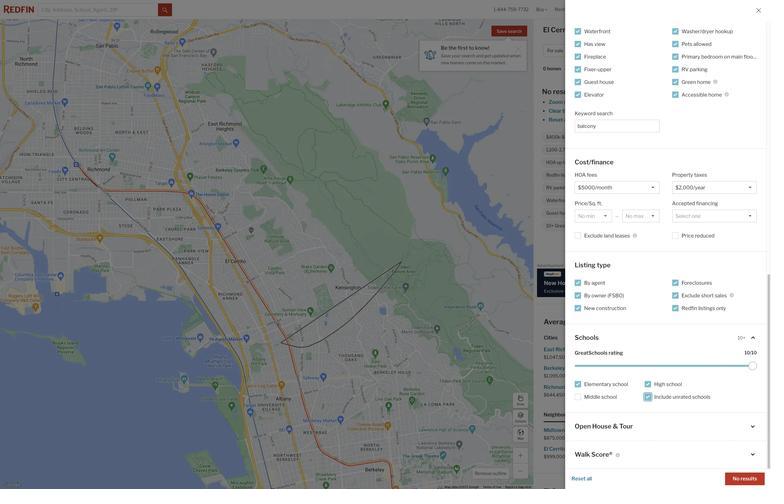 Task type: locate. For each thing, give the bounding box(es) containing it.
1 horizontal spatial 10+
[[738, 335, 746, 340]]

house
[[600, 79, 614, 85], [560, 210, 572, 216]]

foreclosures
[[682, 280, 712, 286]]

1 horizontal spatial guest
[[584, 79, 599, 85]]

1 vertical spatial primary
[[672, 185, 689, 190]]

2 vertical spatial parking
[[654, 223, 669, 228]]

sort
[[569, 66, 578, 71]]

to left see
[[669, 117, 674, 123]]

0 vertical spatial on
[[724, 54, 730, 60]]

map button
[[513, 427, 529, 442]]

list box
[[575, 181, 660, 194], [672, 181, 757, 194], [575, 210, 612, 222], [622, 210, 660, 222], [672, 210, 757, 222]]

for right walk
[[596, 446, 603, 452]]

on inside save your search and get updated when new homes come on the market.
[[477, 60, 482, 65]]

0 horizontal spatial save
[[441, 53, 451, 58]]

green home left the remove green home icon
[[624, 210, 649, 216]]

remove green home image
[[652, 211, 656, 215]]

for sale
[[547, 48, 563, 53]]

green right —
[[624, 210, 636, 216]]

for left house
[[583, 427, 590, 433]]

sale right open
[[591, 427, 601, 433]]

el for el cerrito, ca homes for sale
[[543, 26, 549, 34]]

:
[[578, 66, 580, 71]]

el inside el cerrito hills homes for sale $999,000
[[544, 446, 548, 452]]

—
[[615, 213, 619, 219]]

studio+ / 4+ ba
[[675, 48, 706, 53]]

parking left remove rv parking image
[[553, 185, 569, 190]]

0 vertical spatial ft.
[[579, 147, 583, 152]]

elevator down have view at the right of page
[[589, 210, 607, 216]]

1 vertical spatial rating
[[609, 350, 623, 356]]

no inside no results button
[[733, 476, 740, 482]]

$4.5m up 2,750
[[562, 134, 575, 140]]

save down 844-
[[497, 29, 507, 34]]

search up the remove
[[597, 110, 613, 116]]

listing type
[[575, 261, 611, 269]]

the up reset all filters button
[[563, 108, 571, 114]]

0 horizontal spatial your
[[452, 53, 461, 58]]

0 vertical spatial waterfront
[[584, 28, 611, 34]]

2 by from the top
[[584, 292, 591, 299]]

0 vertical spatial your
[[452, 53, 461, 58]]

search for keyword search
[[597, 110, 613, 116]]

zoom out button
[[549, 99, 572, 105]]

1 vertical spatial to
[[669, 117, 674, 123]]

parking down 4+
[[690, 66, 708, 72]]

ft. right have
[[597, 200, 602, 207]]

richmond homes for sale $644,450
[[544, 384, 604, 397]]

reset inside button
[[572, 476, 586, 482]]

middle school
[[584, 394, 617, 400]]

remove rv parking image
[[572, 186, 576, 190]]

submit search image
[[162, 8, 168, 13]]

filters down the clear the map boundary button
[[570, 117, 584, 123]]

rv left remove rv parking image
[[546, 185, 553, 190]]

0 vertical spatial rv
[[682, 66, 689, 72]]

green home down 4+
[[682, 79, 711, 85]]

0 horizontal spatial only
[[577, 172, 585, 178]]

homes up hills
[[566, 427, 582, 433]]

remove exclude 55+ communities image
[[703, 173, 707, 177]]

air conditioning
[[586, 185, 619, 190]]

for inside el cerrito hills homes for sale $999,000
[[596, 446, 603, 452]]

1 vertical spatial only
[[716, 305, 726, 311]]

high school
[[654, 381, 682, 387]]

1 horizontal spatial cerrito
[[672, 245, 689, 251]]

accessible
[[682, 92, 707, 98], [666, 210, 688, 216]]

primary bedroom on main
[[672, 185, 726, 190]]

greatschools down remove guest house image
[[555, 223, 583, 228]]

green home
[[682, 79, 711, 85], [624, 210, 649, 216]]

insights
[[711, 28, 730, 34]]

homes right "heights"
[[601, 347, 617, 353]]

near
[[615, 318, 630, 326]]

0 vertical spatial redfin listings only
[[546, 172, 585, 178]]

view right has
[[595, 41, 606, 47]]

0 vertical spatial report
[[754, 264, 763, 268]]

main left floor
[[731, 54, 743, 60]]

washer/dryer hookup down primary bedroom on main
[[668, 198, 713, 203]]

ca up the "cities" heading
[[666, 318, 676, 326]]

school for middle school
[[601, 394, 617, 400]]

el for el cerrito
[[667, 245, 671, 251]]

report ad
[[754, 264, 768, 268]]

remove
[[475, 471, 492, 476]]

City, Address, School, Agent, ZIP search field
[[38, 3, 158, 16]]

only left remove redfin listings only icon
[[577, 172, 585, 178]]

e.g. office, balcony, modern text field
[[578, 123, 657, 129]]

recommended button
[[580, 66, 618, 72]]

cerrito, up the "cities" heading
[[639, 318, 664, 326]]

save your search and get updated when new homes come on the market.
[[441, 53, 521, 65]]

main up remove washer/dryer hookup icon
[[715, 185, 726, 190]]

exclude
[[646, 172, 662, 178], [584, 233, 603, 239], [682, 292, 700, 299]]

$400k- up "1,100-"
[[546, 134, 562, 140]]

reset inside zoom out clear the map boundary reset all filters or remove one of your filters below to see more homes
[[549, 117, 563, 123]]

data
[[452, 485, 458, 489]]

1 vertical spatial map
[[518, 485, 524, 489]]

outline
[[493, 471, 507, 476]]

by for by owner (fsbo)
[[584, 292, 591, 299]]

search inside 'button'
[[508, 29, 522, 34]]

save up new
[[441, 53, 451, 58]]

homes inside zoom out clear the map boundary reset all filters or remove one of your filters below to see more homes
[[698, 117, 714, 123]]

1 horizontal spatial house
[[600, 79, 614, 85]]

school up $1,349,900
[[666, 381, 682, 387]]

accepted financing
[[672, 200, 718, 207]]

house
[[592, 423, 612, 430]]

1 by from the top
[[584, 280, 591, 286]]

by left owner
[[584, 292, 591, 299]]

remove coming soon, under contract/pending image
[[684, 148, 687, 152]]

remove hoa up to $5,000/month image
[[603, 161, 607, 164]]

school
[[613, 381, 628, 387], [666, 381, 682, 387], [601, 394, 617, 400]]

report left a
[[505, 485, 515, 489]]

1 horizontal spatial rv parking
[[682, 66, 708, 72]]

1 horizontal spatial main
[[731, 54, 743, 60]]

1 filters from the left
[[570, 117, 584, 123]]

schools
[[692, 394, 711, 400]]

get
[[485, 53, 491, 58]]

0 vertical spatial search
[[508, 29, 522, 34]]

know!
[[475, 45, 490, 51]]

primary down property
[[672, 185, 689, 190]]

0 vertical spatial elevator
[[584, 92, 604, 98]]

on for primary bedroom on main floor
[[724, 54, 730, 60]]

exclude 55+ communities
[[646, 172, 699, 178]]

0 vertical spatial $400k-
[[582, 48, 598, 53]]

el
[[543, 26, 549, 34], [667, 245, 671, 251], [631, 318, 638, 326], [544, 446, 548, 452]]

waterfront
[[584, 28, 611, 34], [546, 198, 569, 203]]

0 vertical spatial main
[[731, 54, 743, 60]]

by for by agent
[[584, 280, 591, 286]]

codes
[[600, 412, 615, 418]]

$400k-$4.5m inside button
[[582, 48, 612, 53]]

construction
[[596, 305, 626, 311]]

1 vertical spatial no results
[[733, 476, 757, 482]]

coming soon, under contract/pending
[[601, 147, 679, 152]]

report for report ad
[[754, 264, 763, 268]]

house down upper
[[600, 79, 614, 85]]

zip codes element
[[591, 406, 615, 422]]

1 vertical spatial redfin
[[616, 245, 632, 251]]

rating right "heights"
[[609, 350, 623, 356]]

clear
[[549, 108, 562, 114]]

0 vertical spatial all
[[564, 117, 569, 123]]

washer/dryer up pets allowed
[[682, 28, 714, 34]]

cerrito for el cerrito
[[672, 245, 689, 251]]

accessible home up more
[[682, 92, 722, 98]]

1 horizontal spatial search
[[508, 29, 522, 34]]

score®
[[592, 451, 613, 458]]

1,100-2,750 sq. ft.
[[546, 147, 583, 152]]

redfin down up
[[546, 172, 560, 178]]

save for save search
[[497, 29, 507, 34]]

0 vertical spatial no results
[[542, 87, 576, 96]]

reset down the clear
[[549, 117, 563, 123]]

1 vertical spatial $400k-$4.5m
[[546, 134, 575, 140]]

0 vertical spatial results
[[553, 87, 576, 96]]

richmond inside richmond homes for sale $644,450
[[544, 384, 568, 390]]

map right a
[[518, 485, 524, 489]]

2 horizontal spatial to
[[669, 117, 674, 123]]

school right 'elementary'
[[613, 381, 628, 387]]

bedroom down 'ba'
[[701, 54, 723, 60]]

2 horizontal spatial exclude
[[682, 292, 700, 299]]

homes right "0"
[[547, 66, 561, 71]]

terms
[[483, 485, 492, 489]]

0 vertical spatial accessible
[[682, 92, 707, 98]]

the right be
[[449, 45, 457, 51]]

$999,000
[[544, 454, 565, 459]]

5+ parking spots
[[647, 223, 682, 228]]

all
[[564, 117, 569, 123], [587, 476, 592, 482]]

0 vertical spatial map
[[517, 436, 524, 440]]

1 vertical spatial map
[[445, 485, 451, 489]]

have view
[[587, 198, 608, 203]]

parking right 5+
[[654, 223, 669, 228]]

no results inside no results button
[[733, 476, 757, 482]]

on left floor
[[724, 54, 730, 60]]

berkeley
[[544, 365, 565, 371]]

1 horizontal spatial save
[[497, 29, 507, 34]]

on
[[724, 54, 730, 60], [477, 60, 482, 65], [709, 185, 715, 190]]

guest down fixer-
[[584, 79, 599, 85]]

1 vertical spatial reset
[[572, 476, 586, 482]]

listings down short
[[698, 305, 715, 311]]

richmond up $1,047,500
[[556, 347, 580, 353]]

hookup left remove washer/dryer hookup icon
[[697, 198, 713, 203]]

green down studio+ / 4+ ba
[[682, 79, 696, 85]]

upper
[[598, 66, 612, 72]]

walk score®
[[575, 451, 613, 458]]

view right have
[[598, 198, 608, 203]]

0 vertical spatial accessible home
[[682, 92, 722, 98]]

bedroom for primary bedroom on main
[[689, 185, 708, 190]]

2 vertical spatial the
[[563, 108, 571, 114]]

the down get
[[483, 60, 490, 65]]

map down options
[[517, 436, 524, 440]]

2 horizontal spatial on
[[724, 54, 730, 60]]

1 vertical spatial exclude
[[584, 233, 603, 239]]

sale inside east richmond heights homes for sale $1,047,500
[[626, 347, 636, 353]]

search for save search
[[508, 29, 522, 34]]

fireplace up recommended
[[584, 54, 606, 60]]

redfin listings only down exclude short sales
[[682, 305, 726, 311]]

1 horizontal spatial ca
[[666, 318, 676, 326]]

reset
[[549, 117, 563, 123], [572, 476, 586, 482]]

for
[[547, 48, 554, 53]]

only
[[577, 172, 585, 178], [716, 305, 726, 311]]

elementary school
[[584, 381, 628, 387]]

primary for primary bedroom on main floor
[[682, 54, 700, 60]]

sales
[[715, 292, 727, 299]]

hoa left remove redfin listings only icon
[[575, 172, 586, 178]]

redfin down 'leases'
[[616, 245, 632, 251]]

(fsbo)
[[608, 292, 624, 299]]

reset down walk
[[572, 476, 586, 482]]

hoa for hoa up to $5,000/month
[[546, 160, 556, 165]]

0 vertical spatial guest
[[584, 79, 599, 85]]

1 vertical spatial by
[[584, 292, 591, 299]]

average home prices near el cerrito, ca
[[544, 318, 676, 326]]

1 horizontal spatial only
[[716, 305, 726, 311]]

floor
[[744, 54, 755, 60]]

0 vertical spatial primary
[[682, 54, 700, 60]]

759-
[[508, 7, 518, 12]]

map inside zoom out clear the map boundary reset all filters or remove one of your filters below to see more homes
[[572, 108, 582, 114]]

0 vertical spatial guest house
[[584, 79, 614, 85]]

rating up exclude land leases
[[584, 223, 596, 228]]

washer/dryer hookup up allowed at the top right
[[682, 28, 733, 34]]

reduced
[[695, 233, 715, 239]]

open house & tour link
[[575, 422, 757, 431]]

0 horizontal spatial the
[[449, 45, 457, 51]]

zip
[[591, 412, 599, 418]]

no results
[[542, 87, 576, 96], [733, 476, 757, 482]]

0 vertical spatial $400k-$4.5m
[[582, 48, 612, 53]]

0 vertical spatial hoa
[[546, 160, 556, 165]]

el for el cerrito hills homes for sale $999,000
[[544, 446, 548, 452]]

10+ for 10+ greatschools rating
[[546, 223, 554, 228]]

google image
[[2, 481, 22, 489]]

zoom out clear the map boundary reset all filters or remove one of your filters below to see more homes
[[549, 99, 714, 123]]

main for primary bedroom on main
[[715, 185, 726, 190]]

for down east richmond heights homes for sale $1,047,500
[[584, 365, 590, 371]]

owner
[[592, 292, 607, 299]]

boundary
[[583, 108, 606, 114]]

redfin listings only
[[546, 172, 585, 178], [682, 305, 726, 311]]

1 horizontal spatial of
[[621, 117, 626, 123]]

school down "elementary school"
[[601, 394, 617, 400]]

0 horizontal spatial 10+
[[546, 223, 554, 228]]

pets
[[682, 41, 692, 47]]

1 vertical spatial greatschools
[[575, 350, 608, 356]]

1 vertical spatial bedroom
[[689, 185, 708, 190]]

new construction
[[584, 305, 626, 311]]

1 horizontal spatial map
[[517, 436, 524, 440]]

0 vertical spatial washer/dryer hookup
[[682, 28, 733, 34]]

1 vertical spatial redfin listings only
[[682, 305, 726, 311]]

0
[[543, 66, 546, 71]]

accessible home down the accepted
[[666, 210, 701, 216]]

report inside button
[[754, 264, 763, 268]]

0 vertical spatial map
[[572, 108, 582, 114]]

view for has view
[[595, 41, 606, 47]]

0 vertical spatial rv parking
[[682, 66, 708, 72]]

map region
[[0, 0, 600, 489]]

0 horizontal spatial green home
[[624, 210, 649, 216]]

guest house down fixer-upper
[[584, 79, 614, 85]]

$4.5m down has view
[[598, 48, 612, 53]]

come
[[465, 60, 476, 65]]

sale down the "cities" heading
[[626, 347, 636, 353]]

map for map
[[517, 436, 524, 440]]

report a map error link
[[505, 485, 532, 489]]

1 vertical spatial richmond
[[544, 384, 568, 390]]

10+ for 10+
[[738, 335, 746, 340]]

cerrito, up for sale button
[[551, 26, 576, 34]]

hoa for hoa fees
[[575, 172, 586, 178]]

homes up $1,095,000
[[566, 365, 583, 371]]

the
[[449, 45, 457, 51], [483, 60, 490, 65], [563, 108, 571, 114]]

rv parking left remove rv parking image
[[546, 185, 569, 190]]

of inside zoom out clear the map boundary reset all filters or remove one of your filters below to see more homes
[[621, 117, 626, 123]]

cities heading
[[544, 334, 761, 341]]

sale inside el cerrito hills homes for sale $999,000
[[604, 446, 614, 452]]

0 vertical spatial parking
[[690, 66, 708, 72]]

exclude left 55+
[[646, 172, 662, 178]]

search inside save your search and get updated when new homes come on the market.
[[462, 53, 475, 58]]

save search button
[[491, 26, 527, 36]]

1 vertical spatial hoa
[[575, 172, 586, 178]]

homes right hills
[[579, 446, 595, 452]]

elevator up boundary
[[584, 92, 604, 98]]

save inside 'button'
[[497, 29, 507, 34]]

0 horizontal spatial hoa
[[546, 160, 556, 165]]

0 horizontal spatial rv parking
[[546, 185, 569, 190]]

None range field
[[575, 362, 757, 370]]

redfin listings only down up
[[546, 172, 585, 178]]

1 vertical spatial listings
[[698, 305, 715, 311]]

hoa
[[546, 160, 556, 165], [575, 172, 586, 178]]

fireplace
[[584, 54, 606, 60], [636, 185, 655, 190]]

save inside save your search and get updated when new homes come on the market.
[[441, 53, 451, 58]]

0 horizontal spatial cerrito,
[[551, 26, 576, 34]]

0 vertical spatial richmond
[[556, 347, 580, 353]]

$400k-$4.5m down has view
[[582, 48, 612, 53]]

1 vertical spatial 10+
[[738, 335, 746, 340]]

to inside zoom out clear the map boundary reset all filters or remove one of your filters below to see more homes
[[669, 117, 674, 123]]

1 horizontal spatial results
[[741, 476, 757, 482]]

your down first
[[452, 53, 461, 58]]

0 vertical spatial to
[[469, 45, 474, 51]]

sale up middle school on the bottom right of the page
[[594, 384, 604, 390]]

on for primary bedroom on main
[[709, 185, 715, 190]]

a
[[516, 485, 517, 489]]

1 horizontal spatial parking
[[654, 223, 669, 228]]

2 filters from the left
[[639, 117, 652, 123]]

0 horizontal spatial rating
[[584, 223, 596, 228]]

homes inside el cerrito hills homes for sale $999,000
[[579, 446, 595, 452]]

0 vertical spatial view
[[595, 41, 606, 47]]

0 horizontal spatial $400k-
[[546, 134, 562, 140]]

0 horizontal spatial rv
[[546, 185, 553, 190]]

2 vertical spatial redfin
[[682, 305, 697, 311]]

map inside button
[[517, 436, 524, 440]]

filters left below
[[639, 117, 652, 123]]

cerrito inside el cerrito hills homes for sale $999,000
[[549, 446, 567, 452]]

remove 1,100-2,750 sq. ft. image
[[587, 148, 591, 152]]

for up middle
[[587, 384, 593, 390]]

1 horizontal spatial fireplace
[[636, 185, 655, 190]]

list box up have view at the right of page
[[575, 181, 660, 194]]

advertisement
[[537, 263, 564, 268]]

waterfront up has view
[[584, 28, 611, 34]]

main for primary bedroom on main floor
[[731, 54, 743, 60]]

1 vertical spatial cerrito,
[[639, 318, 664, 326]]

sale
[[555, 48, 563, 53], [626, 347, 636, 353], [592, 365, 601, 371], [706, 365, 716, 371], [594, 384, 604, 390], [591, 427, 601, 433], [604, 446, 614, 452]]

report ad button
[[754, 264, 768, 269]]

1 vertical spatial save
[[441, 53, 451, 58]]

0 horizontal spatial hookup
[[697, 198, 713, 203]]

homes inside east richmond heights homes for sale $1,047,500
[[601, 347, 617, 353]]

only down sales
[[716, 305, 726, 311]]

washer/dryer down primary bedroom on main
[[668, 198, 696, 203]]

el up $999,000
[[544, 446, 548, 452]]

to right up
[[563, 160, 567, 165]]

bedroom down the taxes
[[689, 185, 708, 190]]

richmond up the $644,450
[[544, 384, 568, 390]]

primary down studio+ / 4+ ba
[[682, 54, 700, 60]]

the inside save your search and get updated when new homes come on the market.
[[483, 60, 490, 65]]

fireplace left remove fireplace image
[[636, 185, 655, 190]]

all down the clear the map boundary button
[[564, 117, 569, 123]]

0 horizontal spatial fireplace
[[584, 54, 606, 60]]

rv parking
[[682, 66, 708, 72], [546, 185, 569, 190]]

1 vertical spatial $400k-
[[546, 134, 562, 140]]

for inside east richmond heights homes for sale $1,047,500
[[618, 347, 625, 353]]

of left use
[[493, 485, 495, 489]]

1 vertical spatial accessible home
[[666, 210, 701, 216]]

washer/dryer hookup
[[682, 28, 733, 34], [668, 198, 713, 203]]

on up financing
[[709, 185, 715, 190]]

sale right the for
[[555, 48, 563, 53]]

no
[[542, 87, 552, 96], [733, 476, 740, 482]]

$400k- inside button
[[582, 48, 598, 53]]

waterfront left the remove waterfront icon
[[546, 198, 569, 203]]

search down "759-"
[[508, 29, 522, 34]]

1 horizontal spatial filters
[[639, 117, 652, 123]]

results inside button
[[741, 476, 757, 482]]

all down walk score®
[[587, 476, 592, 482]]

house left remove guest house image
[[560, 210, 572, 216]]

10
[[745, 350, 750, 355]]

be the first to know! dialog
[[420, 37, 527, 71]]



Task type: describe. For each thing, give the bounding box(es) containing it.
1 vertical spatial elevator
[[589, 210, 607, 216]]

homes inside midtown homes for sale $875,000
[[566, 427, 582, 433]]

4+
[[695, 48, 700, 53]]

zoom
[[549, 99, 563, 105]]

remove redfin listings only image
[[589, 173, 593, 177]]

exclude for exclude short sales
[[682, 292, 700, 299]]

taxes
[[694, 172, 707, 178]]

1 vertical spatial accessible
[[666, 210, 688, 216]]

0 vertical spatial ca
[[577, 26, 588, 34]]

sale
[[625, 26, 639, 34]]

for up san francisco link
[[698, 365, 705, 371]]

no results button
[[725, 473, 765, 485]]

1 vertical spatial guest house
[[546, 210, 572, 216]]

1 vertical spatial rv
[[546, 185, 553, 190]]

1 horizontal spatial green
[[682, 79, 696, 85]]

1 vertical spatial house
[[560, 210, 572, 216]]

market
[[692, 28, 709, 34]]

below
[[653, 117, 668, 123]]

bedroom for primary bedroom on main floor
[[701, 54, 723, 60]]

for left sale at the right
[[614, 26, 624, 34]]

1 horizontal spatial rating
[[609, 350, 623, 356]]

walk score® link
[[575, 450, 757, 459]]

all inside button
[[587, 476, 592, 482]]

0 horizontal spatial ft.
[[579, 147, 583, 152]]

cerrito for el cerrito hills homes for sale $999,000
[[549, 446, 567, 452]]

$4.5m inside button
[[598, 48, 612, 53]]

1 horizontal spatial redfin
[[616, 245, 632, 251]]

draw button
[[513, 392, 529, 408]]

sale inside midtown homes for sale $875,000
[[591, 427, 601, 433]]

price/sq. ft.
[[575, 200, 602, 207]]

list box for accepted financing
[[672, 210, 757, 222]]

price reduced
[[682, 233, 715, 239]]

1 vertical spatial parking
[[553, 185, 569, 190]]

for inside richmond homes for sale $644,450
[[587, 384, 593, 390]]

berkeley homes for sale $1,095,000
[[544, 365, 601, 379]]

neighborhoods element
[[544, 406, 581, 422]]

$644,450
[[544, 392, 565, 397]]

your inside save your search and get updated when new homes come on the market.
[[452, 53, 461, 58]]

844-
[[497, 7, 508, 12]]

1 horizontal spatial rv
[[682, 66, 689, 72]]

studio+
[[675, 48, 691, 53]]

coming
[[601, 147, 617, 152]]

0 horizontal spatial of
[[493, 485, 495, 489]]

richmond inside east richmond heights homes for sale $1,047,500
[[556, 347, 580, 353]]

1 horizontal spatial redfin listings only
[[682, 305, 726, 311]]

for inside midtown homes for sale $875,000
[[583, 427, 590, 433]]

homes inside save your search and get updated when new homes come on the market.
[[450, 60, 464, 65]]

property taxes
[[672, 172, 707, 178]]

terms of use link
[[483, 485, 502, 489]]

0 vertical spatial greatschools
[[555, 223, 583, 228]]

hills
[[568, 446, 578, 452]]

price/sq.
[[575, 200, 596, 207]]

short
[[701, 292, 714, 299]]

1 vertical spatial ca
[[666, 318, 676, 326]]

1-844-759-7732 link
[[494, 7, 529, 12]]

exclude for exclude land leases
[[584, 233, 603, 239]]

sale inside the berkeley homes for sale $1,095,000
[[592, 365, 601, 371]]

5+
[[647, 223, 653, 228]]

school for high school
[[666, 381, 682, 387]]

save for save your search and get updated when new homes come on the market.
[[441, 53, 451, 58]]

terms of use
[[483, 485, 502, 489]]

for inside the berkeley homes for sale $1,095,000
[[584, 365, 590, 371]]

0 homes • sort : recommended
[[543, 66, 613, 72]]

0 vertical spatial rating
[[584, 223, 596, 228]]

0 horizontal spatial map
[[518, 485, 524, 489]]

ba
[[701, 48, 706, 53]]

1 vertical spatial rv parking
[[546, 185, 569, 190]]

2,750
[[559, 147, 571, 152]]

greatschools rating
[[575, 350, 623, 356]]

the inside zoom out clear the map boundary reset all filters or remove one of your filters below to see more homes
[[563, 108, 571, 114]]

1-
[[494, 7, 497, 12]]

homes inside richmond homes for sale $644,450
[[569, 384, 585, 390]]

school for elementary school
[[613, 381, 628, 387]]

homes right kensington on the right of the page
[[681, 365, 697, 371]]

new
[[441, 60, 450, 65]]

open
[[575, 423, 591, 430]]

by owner (fsbo)
[[584, 292, 624, 299]]

updated
[[492, 53, 509, 58]]

remove elevator image
[[610, 211, 613, 215]]

out
[[564, 99, 572, 105]]

sale inside richmond homes for sale $644,450
[[594, 384, 604, 390]]

options button
[[513, 410, 529, 425]]

fixer-
[[584, 66, 598, 72]]

contract/pending
[[644, 147, 679, 152]]

0 horizontal spatial $400k-$4.5m
[[546, 134, 575, 140]]

all inside zoom out clear the map boundary reset all filters or remove one of your filters below to see more homes
[[564, 117, 569, 123]]

10+ greatschools rating
[[546, 223, 596, 228]]

remove guest house image
[[575, 211, 579, 215]]

hoa up to $5,000/month
[[546, 160, 599, 165]]

exclude for exclude 55+ communities
[[646, 172, 662, 178]]

recommended
[[580, 66, 613, 71]]

0 horizontal spatial listings
[[561, 172, 576, 178]]

1,100-
[[546, 147, 559, 152]]

report a map error
[[505, 485, 532, 489]]

/
[[692, 48, 694, 53]]

1 vertical spatial fireplace
[[636, 185, 655, 190]]

report for report a map error
[[505, 485, 515, 489]]

tour
[[619, 423, 633, 430]]

0 horizontal spatial guest
[[546, 210, 559, 216]]

remove outline
[[475, 471, 507, 476]]

studio+ / 4+ ba button
[[671, 44, 713, 57]]

google
[[469, 485, 479, 489]]

remove
[[592, 117, 610, 123]]

by agent
[[584, 280, 605, 286]]

market insights |
[[692, 28, 736, 34]]

1 vertical spatial washer/dryer
[[668, 198, 696, 203]]

options
[[515, 419, 526, 423]]

allowed
[[694, 41, 712, 47]]

0 vertical spatial fireplace
[[584, 54, 606, 60]]

ad
[[764, 264, 768, 268]]

0 horizontal spatial results
[[553, 87, 576, 96]]

keyword search
[[575, 110, 613, 116]]

elementary
[[584, 381, 612, 387]]

0 vertical spatial the
[[449, 45, 457, 51]]

primary for primary bedroom on main
[[672, 185, 689, 190]]

2 vertical spatial to
[[563, 160, 567, 165]]

view for have view
[[598, 198, 608, 203]]

high
[[654, 381, 665, 387]]

0 horizontal spatial waterfront
[[546, 198, 569, 203]]

property
[[672, 172, 693, 178]]

1 vertical spatial ft.
[[597, 200, 602, 207]]

0 vertical spatial green home
[[682, 79, 711, 85]]

average
[[544, 318, 572, 326]]

7732
[[518, 7, 529, 12]]

list box down price/sq. ft.
[[575, 210, 612, 222]]

remove waterfront image
[[573, 199, 576, 202]]

cost/finance
[[575, 158, 614, 166]]

financing
[[696, 200, 718, 207]]

el right the near
[[631, 318, 638, 326]]

1 horizontal spatial listings
[[698, 305, 715, 311]]

0 vertical spatial only
[[577, 172, 585, 178]]

0 vertical spatial washer/dryer
[[682, 28, 714, 34]]

list box up 5+
[[622, 210, 660, 222]]

and
[[476, 53, 484, 58]]

open house & tour
[[575, 423, 633, 430]]

save search
[[497, 29, 522, 34]]

1 vertical spatial $4.5m
[[562, 134, 575, 140]]

remove washer/dryer hookup image
[[717, 199, 720, 202]]

0 vertical spatial hookup
[[715, 28, 733, 34]]

schools
[[575, 334, 599, 341]]

0 horizontal spatial green
[[624, 210, 636, 216]]

remove fireplace image
[[658, 186, 662, 190]]

your inside zoom out clear the map boundary reset all filters or remove one of your filters below to see more homes
[[627, 117, 638, 123]]

list box for hoa fees
[[575, 181, 660, 194]]

0 vertical spatial no
[[542, 87, 552, 96]]

san
[[652, 384, 662, 390]]

sale inside button
[[555, 48, 563, 53]]

see
[[675, 117, 683, 123]]

1 horizontal spatial guest house
[[584, 79, 614, 85]]

1 vertical spatial hookup
[[697, 198, 713, 203]]

ad region
[[537, 268, 768, 297]]

10 /10
[[745, 350, 757, 355]]

under
[[631, 147, 643, 152]]

el cerrito
[[667, 245, 689, 251]]

fees
[[587, 172, 597, 178]]

0 horizontal spatial redfin
[[546, 172, 560, 178]]

list box for property taxes
[[672, 181, 757, 194]]

homes inside "0 homes • sort : recommended"
[[547, 66, 561, 71]]

homes
[[589, 26, 612, 34]]

sale up san francisco link
[[706, 365, 716, 371]]

to inside dialog
[[469, 45, 474, 51]]

homes inside the berkeley homes for sale $1,095,000
[[566, 365, 583, 371]]

unrated
[[673, 394, 691, 400]]

map for map data ©2023 google
[[445, 485, 451, 489]]

el cerrito hills homes for sale $999,000
[[544, 446, 614, 459]]

$1,095,000
[[544, 373, 568, 379]]

include unrated schools
[[654, 394, 711, 400]]

0 vertical spatial house
[[600, 79, 614, 85]]

pets allowed
[[682, 41, 712, 47]]

1 vertical spatial washer/dryer hookup
[[668, 198, 713, 203]]

sq.
[[572, 147, 578, 152]]



Task type: vqa. For each thing, say whether or not it's contained in the screenshot.
THE DR
no



